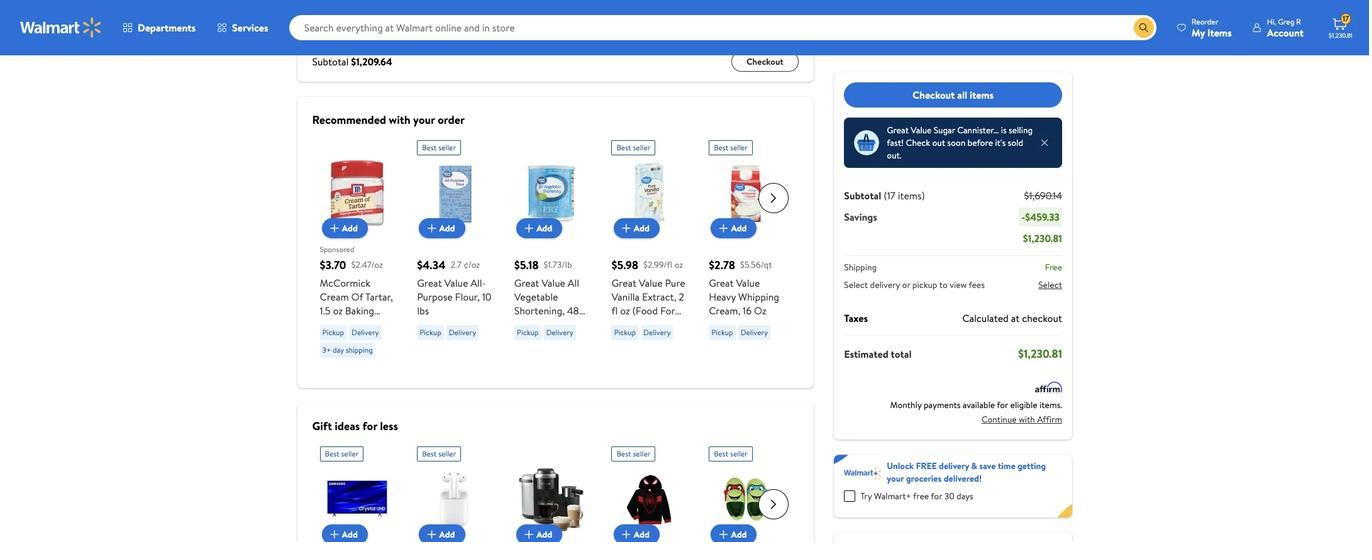 Task type: locate. For each thing, give the bounding box(es) containing it.
pickup down shortening,
[[517, 327, 539, 338]]

with
[[389, 112, 411, 128], [1019, 413, 1035, 426]]

0 horizontal spatial delivery
[[870, 279, 900, 291]]

affirm image
[[1035, 382, 1062, 392]]

great inside $4.34 2.7 ¢/oz great value all- purpose flour, 10 lbs
[[417, 276, 442, 290]]

1 vertical spatial $1,230.81
[[1023, 231, 1062, 245]]

great up out.
[[887, 124, 909, 136]]

less than x qty image
[[854, 130, 879, 155]]

for for try walmart+ free for 30 days
[[931, 490, 942, 503]]

pickup for $4.34
[[420, 327, 441, 338]]

1 horizontal spatial subtotal
[[844, 189, 881, 203]]

value down $1.73/lb
[[542, 276, 565, 290]]

select down free on the right of page
[[1038, 279, 1062, 291]]

$1,230.81
[[1329, 31, 1353, 40], [1023, 231, 1062, 245], [1018, 346, 1062, 362]]

all
[[957, 88, 967, 102]]

great value sugar cannister... is selling fast! check out soon before it's sold out.
[[887, 124, 1033, 162]]

add to cart image inside $5.18 group
[[522, 221, 537, 236]]

your left the order
[[413, 112, 435, 128]]

delivery down 48
[[546, 327, 574, 338]]

$1,230.81 down 17
[[1329, 31, 1353, 40]]

10
[[482, 290, 492, 304]]

sold
[[1008, 136, 1023, 149]]

1 horizontal spatial with
[[1019, 413, 1035, 426]]

add button inside $5.18 group
[[516, 218, 562, 238]]

checkout down search search box
[[747, 55, 784, 68]]

add group
[[320, 442, 394, 542], [417, 442, 492, 542], [514, 442, 589, 542], [612, 442, 686, 542], [709, 442, 784, 542]]

best inside '$4.34' group
[[422, 142, 437, 153]]

1 vertical spatial with
[[1019, 413, 1035, 426]]

walmart+
[[874, 490, 911, 503]]

checkout inside button
[[747, 55, 784, 68]]

add to cart image inside $2.78 group
[[716, 221, 731, 236]]

delivery up shipping
[[352, 327, 379, 338]]

r
[[1296, 16, 1301, 27]]

delivery for $5.98
[[643, 327, 671, 338]]

add inside '$4.34' group
[[439, 222, 455, 235]]

$2.47/oz
[[351, 258, 383, 271]]

delivery down (food
[[643, 327, 671, 338]]

0 vertical spatial for
[[997, 399, 1008, 411]]

2 vertical spatial $1,230.81
[[1018, 346, 1062, 362]]

select
[[844, 279, 868, 291], [1038, 279, 1062, 291]]

add button inside $3.70 group
[[322, 218, 368, 238]]

savings
[[844, 210, 877, 224]]

value down $2.99/fl
[[639, 276, 663, 290]]

0 horizontal spatial subtotal
[[312, 55, 349, 69]]

pickup down the fl
[[614, 327, 636, 338]]

value inside great value sugar cannister... is selling fast! check out soon before it's sold out.
[[911, 124, 931, 136]]

3 pickup from the left
[[517, 327, 539, 338]]

great inside $2.78 $5.56/qt great value heavy whipping cream, 16 oz
[[709, 276, 734, 290]]

1 vertical spatial subtotal
[[844, 189, 881, 203]]

day
[[333, 345, 344, 355]]

0 horizontal spatial checkout
[[747, 55, 784, 68]]

$2.78 $5.56/qt great value heavy whipping cream, 16 oz
[[709, 257, 779, 318]]

0 vertical spatial $1,230.81
[[1329, 31, 1353, 40]]

lbs
[[417, 304, 429, 318]]

oz
[[754, 304, 767, 318]]

ge profile™ opal™ nugget ice maker with side tank, countertop icemaker, stainless steel with addon services image
[[353, 0, 383, 16]]

2 pickup from the left
[[420, 327, 441, 338]]

next slide for horizontalscrollerrecommendations list image
[[758, 183, 789, 213]]

1 horizontal spatial select
[[1038, 279, 1062, 291]]

pickup for $5.98
[[614, 327, 636, 338]]

walmart plus image
[[844, 467, 882, 480]]

your up walmart+
[[887, 472, 904, 485]]

$4.34 2.7 ¢/oz great value all- purpose flour, 10 lbs
[[417, 257, 492, 318]]

checkout all items
[[912, 88, 994, 102]]

for left less
[[363, 418, 377, 434]]

sponsored $3.70 $2.47/oz mccormick cream of tartar, 1.5 oz baking powder
[[320, 244, 393, 332]]

0 vertical spatial subtotal
[[312, 55, 349, 69]]

value inside $2.78 $5.56/qt great value heavy whipping cream, 16 oz
[[736, 276, 760, 290]]

for left 30 on the right
[[931, 490, 942, 503]]

checkout for checkout all items
[[912, 88, 955, 102]]

add button inside $5.98 group
[[614, 218, 660, 238]]

add to cart image
[[424, 221, 439, 236], [619, 221, 634, 236], [424, 527, 439, 542], [619, 527, 634, 542]]

for
[[997, 399, 1008, 411], [363, 418, 377, 434], [931, 490, 942, 503]]

1 add group from the left
[[320, 442, 394, 542]]

1 delivery from the left
[[352, 327, 379, 338]]

delivery down oz at bottom
[[741, 327, 768, 338]]

great down $5.18
[[514, 276, 539, 290]]

select button
[[1038, 279, 1062, 291]]

5 pickup from the left
[[711, 327, 733, 338]]

1 horizontal spatial checkout
[[912, 88, 955, 102]]

1 horizontal spatial for
[[931, 490, 942, 503]]

$459.33
[[1025, 210, 1060, 224]]

add to cart image
[[327, 221, 342, 236], [522, 221, 537, 236], [716, 221, 731, 236], [327, 527, 342, 542], [522, 527, 537, 542], [716, 527, 731, 542]]

0 horizontal spatial your
[[413, 112, 435, 128]]

great down $2.78
[[709, 276, 734, 290]]

oz inside the $5.18 $1.73/lb great value all vegetable shortening, 48 oz can
[[514, 318, 524, 332]]

add button for 2nd add group from left
[[419, 525, 465, 542]]

subtotal
[[312, 55, 349, 69], [844, 189, 881, 203]]

seller
[[438, 142, 456, 153], [633, 142, 651, 153], [730, 142, 748, 153], [341, 449, 359, 459], [438, 449, 456, 459], [633, 449, 651, 459], [730, 449, 748, 459]]

estimated
[[844, 347, 888, 361]]

pickup down the cream,
[[711, 327, 733, 338]]

delivery inside $5.98 group
[[643, 327, 671, 338]]

pickup up day
[[322, 327, 344, 338]]

2 delivery from the left
[[449, 327, 476, 338]]

0 vertical spatial checkout
[[747, 55, 784, 68]]

tartar,
[[366, 290, 393, 304]]

1 vertical spatial your
[[887, 472, 904, 485]]

2 select from the left
[[1038, 279, 1062, 291]]

subtotal $1,209.64
[[312, 55, 392, 69]]

items.
[[1039, 399, 1062, 411]]

seller inside '$4.34' group
[[438, 142, 456, 153]]

(17
[[884, 189, 895, 203]]

¢/oz
[[464, 258, 480, 271]]

1 vertical spatial delivery
[[939, 460, 969, 472]]

pickup
[[912, 279, 937, 291]]

items
[[970, 88, 994, 102]]

taxes
[[844, 311, 868, 325]]

1 select from the left
[[844, 279, 868, 291]]

time
[[998, 460, 1015, 472]]

1 pickup from the left
[[322, 327, 344, 338]]

add inside $2.78 group
[[731, 222, 747, 235]]

value inside $4.34 2.7 ¢/oz great value all- purpose flour, 10 lbs
[[444, 276, 468, 290]]

try
[[860, 490, 872, 503]]

subtotal up savings
[[844, 189, 881, 203]]

4 add group from the left
[[612, 442, 686, 542]]

my
[[1192, 25, 1205, 39]]

delivery inside '$4.34' group
[[449, 327, 476, 338]]

3+ day shipping
[[322, 345, 373, 355]]

2 vertical spatial for
[[931, 490, 942, 503]]

best seller
[[422, 142, 456, 153], [617, 142, 651, 153], [714, 142, 748, 153], [325, 449, 359, 459], [422, 449, 456, 459], [617, 449, 651, 459], [714, 449, 748, 459]]

2
[[679, 290, 684, 304]]

0 vertical spatial delivery
[[870, 279, 900, 291]]

banner
[[834, 455, 1072, 518]]

vibrant life holiday cat candy cane with addon services image
[[312, 0, 342, 16]]

5 delivery from the left
[[741, 327, 768, 338]]

delivery down the 'flour,'
[[449, 327, 476, 338]]

subtotal for subtotal (17 items)
[[844, 189, 881, 203]]

0 horizontal spatial select
[[844, 279, 868, 291]]

$1,230.81 up the affirm image
[[1018, 346, 1062, 362]]

recommended
[[312, 112, 386, 128]]

$5.18 $1.73/lb great value all vegetable shortening, 48 oz can
[[514, 257, 579, 332]]

affirm
[[1037, 413, 1062, 426]]

best seller inside '$4.34' group
[[422, 142, 456, 153]]

great inside the $5.18 $1.73/lb great value all vegetable shortening, 48 oz can
[[514, 276, 539, 290]]

add inside $5.18 group
[[537, 222, 552, 235]]

with right recommended
[[389, 112, 411, 128]]

add button
[[322, 218, 368, 238], [419, 218, 465, 238], [516, 218, 562, 238], [614, 218, 660, 238], [711, 218, 757, 238], [322, 525, 368, 542], [419, 525, 465, 542], [516, 525, 562, 542], [614, 525, 660, 542], [711, 525, 757, 542]]

pickup down lbs
[[420, 327, 441, 338]]

delivery left 'or'
[[870, 279, 900, 291]]

$4.34 group
[[417, 135, 492, 345]]

cream,
[[709, 304, 740, 318]]

free
[[916, 460, 937, 472]]

1 horizontal spatial your
[[887, 472, 904, 485]]

vegetable
[[514, 290, 558, 304]]

best
[[422, 142, 437, 153], [617, 142, 631, 153], [714, 142, 729, 153], [325, 449, 339, 459], [422, 449, 437, 459], [617, 449, 631, 459], [714, 449, 729, 459]]

samsung 43" class 4k (2160p) the frame qled smart tv qn43ls03 2021 with addon services image
[[554, 0, 584, 16]]

oz left "can"
[[514, 318, 524, 332]]

all-
[[471, 276, 486, 290]]

with down eligible
[[1019, 413, 1035, 426]]

estimated total
[[844, 347, 911, 361]]

delivery inside $5.18 group
[[546, 327, 574, 338]]

30
[[944, 490, 954, 503]]

unlock free delivery & save time getting your groceries delivered!
[[887, 460, 1046, 485]]

3+
[[322, 345, 331, 355]]

seller for $2.78 group
[[730, 142, 748, 153]]

value down 2.7
[[444, 276, 468, 290]]

add button for $2.78 group
[[711, 218, 757, 238]]

pickup inside $5.18 group
[[517, 327, 539, 338]]

seller inside $5.98 group
[[633, 142, 651, 153]]

1 vertical spatial checkout
[[912, 88, 955, 102]]

soon
[[947, 136, 965, 149]]

value left "out"
[[911, 124, 931, 136]]

add button inside '$4.34' group
[[419, 218, 465, 238]]

pickup inside $5.98 group
[[614, 327, 636, 338]]

sponsored
[[320, 244, 354, 254]]

0 vertical spatial with
[[389, 112, 411, 128]]

great value pure vanilla extract, 1 fl oz (ambient) with addon services image
[[473, 0, 504, 16]]

oz right 1.5
[[333, 304, 343, 318]]

items)
[[898, 189, 925, 203]]

4 delivery from the left
[[643, 327, 671, 338]]

great down the $5.98
[[612, 276, 637, 290]]

16
[[743, 304, 752, 318]]

liquid)
[[612, 318, 641, 332]]

delivery
[[870, 279, 900, 291], [939, 460, 969, 472]]

0 vertical spatial your
[[413, 112, 435, 128]]

form:
[[660, 304, 686, 318]]

select down shipping
[[844, 279, 868, 291]]

checkout inside button
[[912, 88, 955, 102]]

check
[[906, 136, 930, 149]]

add button inside $2.78 group
[[711, 218, 757, 238]]

oz right the fl
[[620, 304, 630, 318]]

3 delivery from the left
[[546, 327, 574, 338]]

your
[[413, 112, 435, 128], [887, 472, 904, 485]]

best seller inside $5.98 group
[[617, 142, 651, 153]]

pickup for $5.18
[[517, 327, 539, 338]]

4 pickup from the left
[[614, 327, 636, 338]]

pickup inside '$4.34' group
[[420, 327, 441, 338]]

1 horizontal spatial delivery
[[939, 460, 969, 472]]

pickup inside $3.70 group
[[322, 327, 344, 338]]

for for monthly payments available for eligible items. continue with affirm
[[997, 399, 1008, 411]]

subtotal left $1,209.64 at the top of page
[[312, 55, 349, 69]]

for up continue
[[997, 399, 1008, 411]]

delivery left &
[[939, 460, 969, 472]]

value down $5.56/qt
[[736, 276, 760, 290]]

2 horizontal spatial for
[[997, 399, 1008, 411]]

great down $4.34
[[417, 276, 442, 290]]

$1,230.81 down $459.33
[[1023, 231, 1062, 245]]

hi,
[[1267, 16, 1276, 27]]

add inside $3.70 group
[[342, 222, 358, 235]]

checkout left all
[[912, 88, 955, 102]]

seller inside $2.78 group
[[730, 142, 748, 153]]

for inside the monthly payments available for eligible items. continue with affirm
[[997, 399, 1008, 411]]

0 horizontal spatial for
[[363, 418, 377, 434]]

$5.98 $2.99/fl oz great value pure vanilla extract, 2 fl oz (food form: liquid)
[[612, 257, 686, 332]]

ideas
[[335, 418, 360, 434]]

eligible
[[1010, 399, 1037, 411]]



Task type: vqa. For each thing, say whether or not it's contained in the screenshot.


Task type: describe. For each thing, give the bounding box(es) containing it.
best seller inside $2.78 group
[[714, 142, 748, 153]]

-
[[1021, 210, 1025, 224]]

calculated
[[962, 311, 1009, 325]]

shortening,
[[514, 304, 565, 318]]

continue with affirm link
[[981, 409, 1062, 430]]

departments button
[[112, 13, 206, 43]]

delivery inside $3.70 group
[[352, 327, 379, 338]]

great value all-purpose flour, 5lb bag with addon services image
[[433, 0, 463, 16]]

seller for 1st add group from the left
[[341, 449, 359, 459]]

morton salt coarse kosher salt – for cooking, grilling, brining, & salt rimming, 16 oz with addon services image
[[393, 0, 423, 16]]

monthly
[[890, 399, 922, 411]]

$1,690.14
[[1024, 189, 1062, 203]]

2 add group from the left
[[417, 442, 492, 542]]

value inside "$5.98 $2.99/fl oz great value pure vanilla extract, 2 fl oz (food form: liquid)"
[[639, 276, 663, 290]]

vanilla
[[612, 290, 640, 304]]

seller for 1st add group from right
[[730, 449, 748, 459]]

1 vertical spatial for
[[363, 418, 377, 434]]

fees
[[969, 279, 985, 291]]

walmart image
[[20, 18, 102, 38]]

departments
[[138, 21, 196, 35]]

$5.18 group
[[514, 135, 589, 345]]

$2.78
[[709, 257, 735, 273]]

available
[[963, 399, 995, 411]]

seller for 2nd add group from left
[[438, 449, 456, 459]]

gift ideas for less
[[312, 418, 398, 434]]

delivery for $4.34
[[449, 327, 476, 338]]

all
[[568, 276, 579, 290]]

out.
[[887, 149, 901, 162]]

it's
[[995, 136, 1006, 149]]

order
[[438, 112, 465, 128]]

checkout all items button
[[844, 82, 1062, 108]]

continue
[[981, 413, 1017, 426]]

free
[[1045, 261, 1062, 274]]

Walmart Site-Wide search field
[[289, 15, 1157, 40]]

best inside $2.78 group
[[714, 142, 729, 153]]

try walmart+ free for 30 days
[[860, 490, 973, 503]]

add to cart image inside $3.70 group
[[327, 221, 342, 236]]

seller for '$4.34' group
[[438, 142, 456, 153]]

extract,
[[642, 290, 676, 304]]

greg
[[1278, 16, 1295, 27]]

total
[[891, 347, 911, 361]]

$2.78 group
[[709, 135, 784, 345]]

add button for $3.70 group
[[322, 218, 368, 238]]

5 add group from the left
[[709, 442, 784, 542]]

fast!
[[887, 136, 904, 149]]

add button for $5.98 group
[[614, 218, 660, 238]]

reorder my items
[[1192, 16, 1232, 39]]

value inside the $5.18 $1.73/lb great value all vegetable shortening, 48 oz can
[[542, 276, 565, 290]]

0 horizontal spatial with
[[389, 112, 411, 128]]

services button
[[206, 13, 279, 43]]

$3.70 group
[[320, 135, 394, 363]]

(food
[[632, 304, 658, 318]]

$3.70
[[320, 257, 346, 273]]

1.5
[[320, 304, 331, 318]]

$4.34
[[417, 257, 446, 273]]

oz up pure
[[675, 258, 683, 271]]

search icon image
[[1139, 23, 1149, 33]]

your inside unlock free delivery & save time getting your groceries delivered!
[[887, 472, 904, 485]]

view
[[950, 279, 967, 291]]

add button for 1st add group from right
[[711, 525, 757, 542]]

add button for fourth add group from the left
[[614, 525, 660, 542]]

seller for fourth add group from the left
[[633, 449, 651, 459]]

checkout for checkout
[[747, 55, 784, 68]]

is
[[1001, 124, 1006, 136]]

monthly payments available for eligible items. continue with affirm
[[890, 399, 1062, 426]]

cannister...
[[957, 124, 999, 136]]

Search search field
[[289, 15, 1157, 40]]

17
[[1343, 13, 1349, 24]]

oz inside "sponsored $3.70 $2.47/oz mccormick cream of tartar, 1.5 oz baking powder"
[[333, 304, 343, 318]]

select for select delivery or pickup to view fees
[[844, 279, 868, 291]]

add button for 1st add group from the left
[[322, 525, 368, 542]]

whipping
[[738, 290, 779, 304]]

or
[[902, 279, 910, 291]]

services
[[232, 21, 268, 35]]

3 add group from the left
[[514, 442, 589, 542]]

subtotal (17 items)
[[844, 189, 925, 203]]

next slide for horizontalscrollerrecommendations list image
[[758, 489, 789, 520]]

add button for '$4.34' group
[[419, 218, 465, 238]]

selling
[[1009, 124, 1033, 136]]

add to cart image inside $5.98 group
[[619, 221, 634, 236]]

banner containing unlock free delivery & save time getting your groceries delivered!
[[834, 455, 1072, 518]]

delivery inside $2.78 group
[[741, 327, 768, 338]]

at
[[1011, 311, 1019, 325]]

flour,
[[455, 290, 480, 304]]

Try Walmart+ free for 30 days checkbox
[[844, 491, 855, 502]]

fl
[[612, 304, 618, 318]]

out
[[932, 136, 945, 149]]

powder
[[320, 318, 353, 332]]

sugar
[[934, 124, 955, 136]]

pickup inside $2.78 group
[[711, 327, 733, 338]]

less
[[380, 418, 398, 434]]

checkout button
[[731, 52, 799, 72]]

select delivery or pickup to view fees
[[844, 279, 985, 291]]

delivery for $5.18
[[546, 327, 574, 338]]

$5.98 group
[[612, 135, 686, 345]]

shipping
[[844, 261, 877, 274]]

days
[[956, 490, 973, 503]]

mccormick
[[320, 276, 370, 290]]

groceries
[[906, 472, 941, 485]]

shipping
[[346, 345, 373, 355]]

free
[[913, 490, 929, 503]]

hi, greg r account
[[1267, 16, 1304, 39]]

$2.99/fl
[[644, 258, 673, 271]]

pure
[[665, 276, 685, 290]]

heavy
[[709, 290, 736, 304]]

unlock
[[887, 460, 914, 472]]

with inside the monthly payments available for eligible items. continue with affirm
[[1019, 413, 1035, 426]]

add inside $5.98 group
[[634, 222, 650, 235]]

$5.18
[[514, 257, 539, 273]]

clear search field text image
[[1119, 22, 1129, 32]]

recommended with your order
[[312, 112, 465, 128]]

add to cart image inside '$4.34' group
[[424, 221, 439, 236]]

seller for $5.98 group
[[633, 142, 651, 153]]

payments
[[924, 399, 960, 411]]

select for select button at right
[[1038, 279, 1062, 291]]

$5.56/qt
[[740, 258, 772, 271]]

48
[[567, 304, 579, 318]]

great inside "$5.98 $2.99/fl oz great value pure vanilla extract, 2 fl oz (food form: liquid)"
[[612, 276, 637, 290]]

of
[[351, 290, 363, 304]]

best inside $5.98 group
[[617, 142, 631, 153]]

getting
[[1017, 460, 1046, 472]]

baking
[[345, 304, 374, 318]]

delivery inside unlock free delivery & save time getting your groceries delivered!
[[939, 460, 969, 472]]

close nudge image
[[1039, 138, 1049, 148]]

&
[[971, 460, 977, 472]]

cream
[[320, 290, 349, 304]]

save
[[979, 460, 996, 472]]

items
[[1208, 25, 1232, 39]]

purpose
[[417, 290, 453, 304]]

2.7
[[451, 258, 462, 271]]

$5.98
[[612, 257, 638, 273]]

great inside great value sugar cannister... is selling fast! check out soon before it's sold out.
[[887, 124, 909, 136]]

furby purple plush interactive toys for 6 year old girls & boys & up with addon services image
[[514, 0, 544, 16]]

subtotal for subtotal $1,209.64
[[312, 55, 349, 69]]



